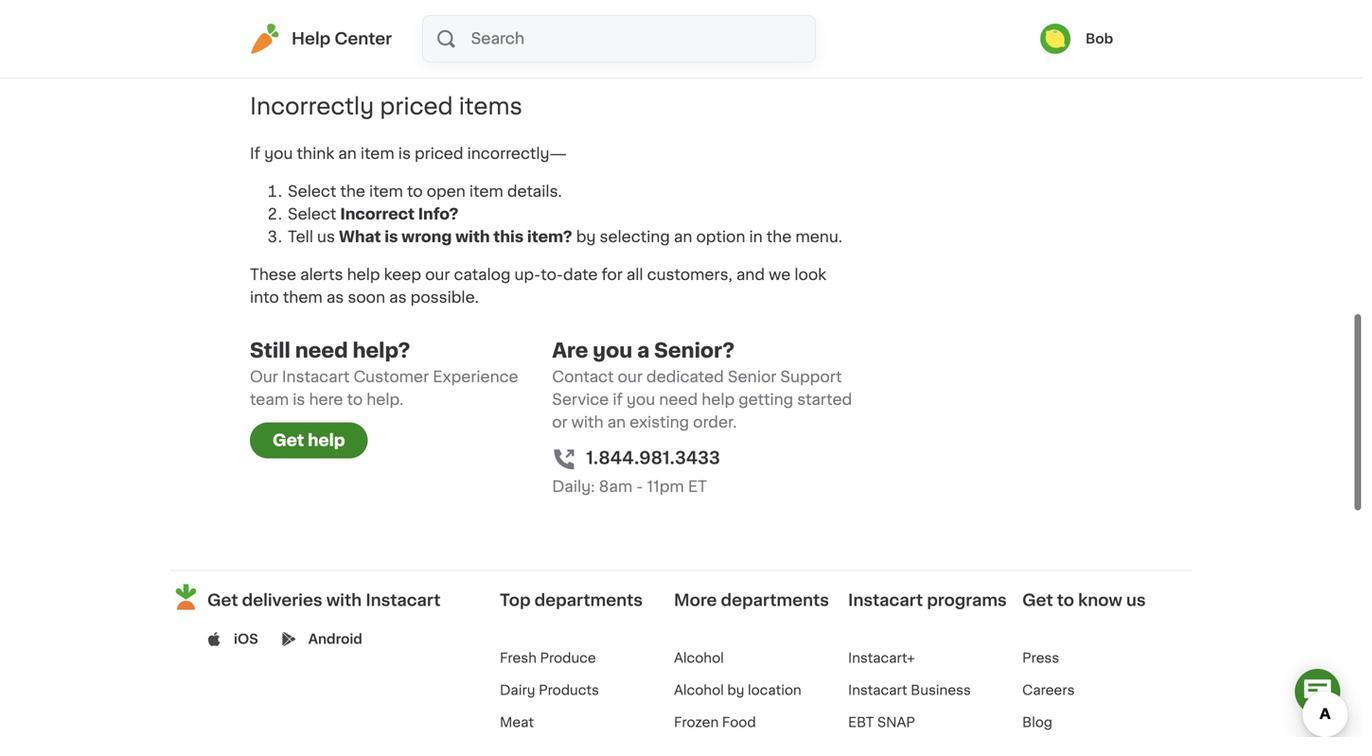 Task type: vqa. For each thing, say whether or not it's contained in the screenshot.
leftmost $ 3 99
no



Task type: describe. For each thing, give the bounding box(es) containing it.
departments for more departments
[[721, 593, 829, 609]]

0 vertical spatial priced
[[380, 95, 453, 118]]

1.844.981.3433 link
[[586, 446, 720, 472]]

1 as from the left
[[327, 290, 344, 305]]

service
[[552, 392, 609, 408]]

1.844.981.3433
[[586, 450, 720, 467]]

is left 'charged'
[[618, 29, 630, 44]]

android play store logo image
[[282, 632, 296, 647]]

a
[[637, 341, 650, 361]]

card.
[[298, 52, 336, 67]]

menu.
[[796, 230, 843, 245]]

instacart business link
[[848, 684, 971, 697]]

dairy products link
[[500, 684, 599, 697]]

debit
[[759, 29, 799, 44]]

look
[[795, 267, 827, 283]]

and inside these alerts help keep our catalog up-to-date for all customers, and we look into them as soon as possible.
[[736, 267, 765, 283]]

these alerts help keep our catalog up-to-date for all customers, and we look into them as soon as possible.
[[250, 267, 827, 305]]

item up incorrect
[[369, 184, 403, 199]]

select the item to open item details. select incorrect info? tell us what is wrong with this item? by selecting an option in the menu.
[[288, 184, 843, 245]]

to-
[[541, 267, 563, 283]]

careers link
[[1023, 684, 1075, 697]]

started
[[797, 392, 852, 408]]

order.
[[693, 415, 737, 430]]

alcohol by location link
[[674, 684, 802, 697]]

these
[[250, 267, 296, 283]]

help inside these alerts help keep our catalog up-to-date for all customers, and we look into them as soon as possible.
[[347, 267, 380, 283]]

or inside if you use an ebt card and the final weight of the items is different than what you requested, the extra cost of weighted items is charged to your debit or credit card.
[[803, 29, 818, 44]]

help center
[[292, 31, 392, 47]]

is down incorrectly priced items
[[398, 146, 411, 161]]

0 horizontal spatial items
[[459, 95, 523, 118]]

dedicated
[[647, 370, 724, 385]]

fresh
[[500, 652, 537, 665]]

alcohol link
[[674, 652, 724, 665]]

if for if you use an ebt card and the final weight of the items is different than what you requested, the extra cost of weighted items is charged to your debit or credit card.
[[250, 6, 260, 21]]

careers
[[1023, 684, 1075, 697]]

an inside if you use an ebt card and the final weight of the items is different than what you requested, the extra cost of weighted items is charged to your debit or credit card.
[[328, 6, 347, 21]]

blog
[[1023, 716, 1053, 729]]

business
[[911, 684, 971, 697]]

dairy
[[500, 684, 535, 697]]

than
[[755, 6, 789, 21]]

weighted
[[497, 29, 568, 44]]

bob link
[[1040, 24, 1113, 54]]

final
[[483, 6, 515, 21]]

still need help? our instacart customer experience team is here to help.
[[250, 341, 518, 408]]

senior
[[728, 370, 777, 385]]

customers,
[[647, 267, 733, 283]]

info?
[[418, 207, 459, 222]]

senior?
[[654, 341, 735, 361]]

get for get deliveries with instacart
[[207, 593, 238, 609]]

experience
[[433, 370, 518, 385]]

1 horizontal spatial by
[[727, 684, 745, 697]]

date
[[563, 267, 598, 283]]

them
[[283, 290, 323, 305]]

you right if
[[627, 392, 655, 408]]

1 horizontal spatial items
[[572, 29, 614, 44]]

get for get help
[[273, 433, 304, 449]]

center
[[335, 31, 392, 47]]

help?
[[353, 341, 410, 361]]

into
[[250, 290, 279, 305]]

the up the cost
[[454, 6, 479, 21]]

customer
[[354, 370, 429, 385]]

option
[[696, 230, 746, 245]]

wrong
[[402, 230, 452, 245]]

what
[[339, 230, 381, 245]]

instacart programs
[[848, 593, 1007, 609]]

contact
[[552, 370, 614, 385]]

press link
[[1023, 652, 1060, 665]]

ebt snap link
[[848, 716, 915, 729]]

different
[[686, 6, 751, 21]]

daily: 8am - 11pm et
[[552, 480, 707, 495]]

to inside select the item to open item details. select incorrect info? tell us what is wrong with this item? by selecting an option in the menu.
[[407, 184, 423, 199]]

you for think
[[264, 146, 293, 161]]

is up 'charged'
[[669, 6, 682, 21]]

to inside if you use an ebt card and the final weight of the items is different than what you requested, the extra cost of weighted items is charged to your debit or credit card.
[[701, 29, 717, 44]]

item down incorrectly priced items
[[361, 146, 395, 161]]

selecting
[[600, 230, 670, 245]]

you for use
[[264, 6, 293, 21]]

the down card
[[368, 29, 394, 44]]

details.
[[507, 184, 562, 199]]

ios link
[[234, 630, 258, 649]]

android
[[308, 633, 362, 646]]

with inside are you a senior? contact our dedicated senior support service if you need help getting started or with an existing order.
[[572, 415, 604, 430]]

you up 'credit'
[[250, 29, 279, 44]]

more
[[674, 593, 717, 609]]

food
[[722, 716, 756, 729]]

et
[[688, 480, 707, 495]]

top departments
[[500, 593, 643, 609]]

are
[[552, 341, 588, 361]]

11pm
[[647, 480, 684, 495]]

incorrect
[[340, 207, 415, 222]]

incorrectly—
[[467, 146, 567, 161]]

incorrectly priced items
[[250, 95, 523, 118]]

get help button
[[250, 423, 368, 459]]

help inside button
[[308, 433, 345, 449]]

charged
[[634, 29, 697, 44]]

our inside these alerts help keep our catalog up-to-date for all customers, and we look into them as soon as possible.
[[425, 267, 450, 283]]

fresh produce link
[[500, 652, 596, 665]]

to left know
[[1057, 593, 1075, 609]]

up-
[[515, 267, 541, 283]]

the right in
[[767, 230, 792, 245]]

if for if you think an item is priced incorrectly—
[[250, 146, 260, 161]]



Task type: locate. For each thing, give the bounding box(es) containing it.
priced up "open" at the left top
[[415, 146, 463, 161]]

of right "weight"
[[574, 6, 590, 21]]

0 vertical spatial of
[[574, 6, 590, 21]]

1 vertical spatial ebt
[[848, 716, 874, 729]]

1 horizontal spatial help
[[347, 267, 380, 283]]

the up incorrect
[[340, 184, 365, 199]]

keep
[[384, 267, 421, 283]]

2 horizontal spatial get
[[1023, 593, 1053, 609]]

ebt inside if you use an ebt card and the final weight of the items is different than what you requested, the extra cost of weighted items is charged to your debit or credit card.
[[350, 6, 380, 21]]

1 horizontal spatial or
[[803, 29, 818, 44]]

the
[[454, 6, 479, 21], [594, 6, 619, 21], [368, 29, 394, 44], [340, 184, 365, 199], [767, 230, 792, 245]]

1 horizontal spatial departments
[[721, 593, 829, 609]]

you for a
[[593, 341, 633, 361]]

you
[[264, 6, 293, 21], [250, 29, 279, 44], [264, 146, 293, 161], [593, 341, 633, 361], [627, 392, 655, 408]]

card
[[384, 6, 418, 21]]

1 vertical spatial or
[[552, 415, 568, 430]]

an inside select the item to open item details. select incorrect info? tell us what is wrong with this item? by selecting an option in the menu.
[[674, 230, 692, 245]]

an up help center
[[328, 6, 347, 21]]

top
[[500, 593, 531, 609]]

select up tell
[[288, 207, 336, 222]]

an inside are you a senior? contact our dedicated senior support service if you need help getting started or with an existing order.
[[607, 415, 626, 430]]

here
[[309, 392, 343, 408]]

instacart inside still need help? our instacart customer experience team is here to help.
[[282, 370, 350, 385]]

and left we
[[736, 267, 765, 283]]

items
[[623, 6, 665, 21], [572, 29, 614, 44], [459, 95, 523, 118]]

help
[[292, 31, 331, 47]]

2 vertical spatial with
[[326, 593, 362, 609]]

departments
[[535, 593, 643, 609], [721, 593, 829, 609]]

help inside are you a senior? contact our dedicated senior support service if you need help getting started or with an existing order.
[[702, 392, 735, 408]]

instacart business
[[848, 684, 971, 697]]

0 horizontal spatial of
[[477, 29, 493, 44]]

2 if from the top
[[250, 146, 260, 161]]

0 horizontal spatial and
[[422, 6, 450, 21]]

to inside still need help? our instacart customer experience team is here to help.
[[347, 392, 363, 408]]

our up if
[[618, 370, 643, 385]]

of down final
[[477, 29, 493, 44]]

still
[[250, 341, 291, 361]]

our inside are you a senior? contact our dedicated senior support service if you need help getting started or with an existing order.
[[618, 370, 643, 385]]

help down here
[[308, 433, 345, 449]]

in
[[749, 230, 763, 245]]

0 horizontal spatial by
[[576, 230, 596, 245]]

to left "open" at the left top
[[407, 184, 423, 199]]

with down service
[[572, 415, 604, 430]]

1 vertical spatial us
[[1127, 593, 1146, 609]]

by inside select the item to open item details. select incorrect info? tell us what is wrong with this item? by selecting an option in the menu.
[[576, 230, 596, 245]]

1 vertical spatial alcohol
[[674, 684, 724, 697]]

weight
[[519, 6, 571, 21]]

to right here
[[347, 392, 363, 408]]

location
[[748, 684, 802, 697]]

ebt up center
[[350, 6, 380, 21]]

Search search field
[[469, 16, 815, 62]]

items up 'incorrectly—'
[[459, 95, 523, 118]]

with
[[455, 230, 490, 245], [572, 415, 604, 430], [326, 593, 362, 609]]

instacart+ link
[[848, 652, 915, 665]]

0 vertical spatial if
[[250, 6, 260, 21]]

1 departments from the left
[[535, 593, 643, 609]]

our up possible.
[[425, 267, 450, 283]]

item right "open" at the left top
[[470, 184, 504, 199]]

for
[[602, 267, 623, 283]]

frozen food
[[674, 716, 756, 729]]

we
[[769, 267, 791, 283]]

2 select from the top
[[288, 207, 336, 222]]

alerts
[[300, 267, 343, 283]]

1 vertical spatial select
[[288, 207, 336, 222]]

2 horizontal spatial with
[[572, 415, 604, 430]]

alcohol up alcohol by location link
[[674, 652, 724, 665]]

by
[[576, 230, 596, 245], [727, 684, 745, 697]]

is left here
[[293, 392, 305, 408]]

think
[[297, 146, 334, 161]]

2 departments from the left
[[721, 593, 829, 609]]

ios
[[234, 633, 258, 646]]

0 horizontal spatial as
[[327, 290, 344, 305]]

departments up produce
[[535, 593, 643, 609]]

dairy products
[[500, 684, 599, 697]]

1 vertical spatial items
[[572, 29, 614, 44]]

need down dedicated
[[659, 392, 698, 408]]

1 select from the top
[[288, 184, 336, 199]]

1 vertical spatial need
[[659, 392, 698, 408]]

frozen
[[674, 716, 719, 729]]

0 horizontal spatial or
[[552, 415, 568, 430]]

snap
[[878, 716, 915, 729]]

us right know
[[1127, 593, 1146, 609]]

you up the "instacart" icon
[[264, 6, 293, 21]]

1 horizontal spatial get
[[273, 433, 304, 449]]

0 horizontal spatial departments
[[535, 593, 643, 609]]

0 vertical spatial us
[[317, 230, 335, 245]]

if
[[250, 6, 260, 21], [250, 146, 260, 161]]

to down different
[[701, 29, 717, 44]]

items up 'charged'
[[623, 6, 665, 21]]

with up android
[[326, 593, 362, 609]]

need inside still need help? our instacart customer experience team is here to help.
[[295, 341, 348, 361]]

1 horizontal spatial with
[[455, 230, 490, 245]]

2 horizontal spatial items
[[623, 6, 665, 21]]

use
[[297, 6, 324, 21]]

possible.
[[411, 290, 479, 305]]

0 vertical spatial alcohol
[[674, 652, 724, 665]]

daily:
[[552, 480, 595, 495]]

you left think
[[264, 146, 293, 161]]

catalog
[[454, 267, 511, 283]]

1 vertical spatial of
[[477, 29, 493, 44]]

1 horizontal spatial and
[[736, 267, 765, 283]]

as
[[327, 290, 344, 305], [389, 290, 407, 305]]

1 horizontal spatial of
[[574, 6, 590, 21]]

an left option
[[674, 230, 692, 245]]

2 as from the left
[[389, 290, 407, 305]]

what
[[793, 6, 830, 21]]

existing
[[630, 415, 689, 430]]

by up food
[[727, 684, 745, 697]]

0 vertical spatial by
[[576, 230, 596, 245]]

0 horizontal spatial help
[[308, 433, 345, 449]]

1 vertical spatial and
[[736, 267, 765, 283]]

0 vertical spatial with
[[455, 230, 490, 245]]

if you think an item is priced incorrectly—
[[250, 146, 567, 161]]

1 if from the top
[[250, 6, 260, 21]]

is inside still need help? our instacart customer experience team is here to help.
[[293, 392, 305, 408]]

by right item?
[[576, 230, 596, 245]]

your
[[721, 29, 755, 44]]

select down think
[[288, 184, 336, 199]]

0 horizontal spatial get
[[207, 593, 238, 609]]

2 horizontal spatial help
[[702, 392, 735, 408]]

items right weighted on the left top of the page
[[572, 29, 614, 44]]

help center link
[[250, 24, 392, 54]]

ios app store logo image
[[207, 632, 222, 647]]

is down incorrect
[[385, 230, 398, 245]]

alcohol down the alcohol link
[[674, 684, 724, 697]]

0 horizontal spatial need
[[295, 341, 348, 361]]

ebt left snap
[[848, 716, 874, 729]]

meat link
[[500, 716, 534, 729]]

1 vertical spatial if
[[250, 146, 260, 161]]

-
[[637, 480, 643, 495]]

if up the "instacart" icon
[[250, 6, 260, 21]]

team
[[250, 392, 289, 408]]

0 vertical spatial ebt
[[350, 6, 380, 21]]

departments for top departments
[[535, 593, 643, 609]]

tell
[[288, 230, 313, 245]]

if
[[613, 392, 623, 408]]

need up here
[[295, 341, 348, 361]]

ebt snap
[[848, 716, 915, 729]]

all
[[627, 267, 643, 283]]

2 vertical spatial help
[[308, 433, 345, 449]]

1 vertical spatial with
[[572, 415, 604, 430]]

alcohol
[[674, 652, 724, 665], [674, 684, 724, 697]]

get to know us
[[1023, 593, 1146, 609]]

if left think
[[250, 146, 260, 161]]

get for get to know us
[[1023, 593, 1053, 609]]

and up extra
[[422, 6, 450, 21]]

alcohol by location
[[674, 684, 802, 697]]

0 horizontal spatial our
[[425, 267, 450, 283]]

the right "weight"
[[594, 6, 619, 21]]

and inside if you use an ebt card and the final weight of the items is different than what you requested, the extra cost of weighted items is charged to your debit or credit card.
[[422, 6, 450, 21]]

us inside select the item to open item details. select incorrect info? tell us what is wrong with this item? by selecting an option in the menu.
[[317, 230, 335, 245]]

meat
[[500, 716, 534, 729]]

get up "press" link
[[1023, 593, 1053, 609]]

instacart image
[[250, 24, 280, 54]]

getting
[[739, 392, 794, 408]]

extra
[[397, 29, 436, 44]]

0 vertical spatial items
[[623, 6, 665, 21]]

instacart shopper app logo image
[[170, 582, 202, 613]]

is inside select the item to open item details. select incorrect info? tell us what is wrong with this item? by selecting an option in the menu.
[[385, 230, 398, 245]]

alcohol for the alcohol link
[[674, 652, 724, 665]]

help.
[[367, 392, 404, 408]]

1 vertical spatial help
[[702, 392, 735, 408]]

0 vertical spatial select
[[288, 184, 336, 199]]

you left a
[[593, 341, 633, 361]]

instacart+
[[848, 652, 915, 665]]

open
[[427, 184, 466, 199]]

press
[[1023, 652, 1060, 665]]

priced up if you think an item is priced incorrectly—
[[380, 95, 453, 118]]

support
[[781, 370, 842, 385]]

0 vertical spatial our
[[425, 267, 450, 283]]

as down alerts
[[327, 290, 344, 305]]

us right tell
[[317, 230, 335, 245]]

get down team
[[273, 433, 304, 449]]

1 horizontal spatial ebt
[[848, 716, 874, 729]]

0 vertical spatial help
[[347, 267, 380, 283]]

help
[[347, 267, 380, 283], [702, 392, 735, 408], [308, 433, 345, 449]]

know
[[1078, 593, 1123, 609]]

1 vertical spatial our
[[618, 370, 643, 385]]

deliveries
[[242, 593, 322, 609]]

or inside are you a senior? contact our dedicated senior support service if you need help getting started or with an existing order.
[[552, 415, 568, 430]]

1 horizontal spatial as
[[389, 290, 407, 305]]

1 vertical spatial priced
[[415, 146, 463, 161]]

get inside button
[[273, 433, 304, 449]]

1 horizontal spatial need
[[659, 392, 698, 408]]

departments right more at bottom
[[721, 593, 829, 609]]

2 alcohol from the top
[[674, 684, 724, 697]]

1 alcohol from the top
[[674, 652, 724, 665]]

help up soon
[[347, 267, 380, 283]]

cost
[[440, 29, 473, 44]]

incorrectly
[[250, 95, 374, 118]]

get right instacart shopper app logo
[[207, 593, 238, 609]]

help up order.
[[702, 392, 735, 408]]

0 vertical spatial and
[[422, 6, 450, 21]]

or down service
[[552, 415, 568, 430]]

if inside if you use an ebt card and the final weight of the items is different than what you requested, the extra cost of weighted items is charged to your debit or credit card.
[[250, 6, 260, 21]]

or down the what
[[803, 29, 818, 44]]

item?
[[527, 230, 572, 245]]

with inside select the item to open item details. select incorrect info? tell us what is wrong with this item? by selecting an option in the menu.
[[455, 230, 490, 245]]

products
[[539, 684, 599, 697]]

our
[[250, 370, 278, 385]]

item
[[361, 146, 395, 161], [369, 184, 403, 199], [470, 184, 504, 199]]

0 horizontal spatial ebt
[[350, 6, 380, 21]]

our
[[425, 267, 450, 283], [618, 370, 643, 385]]

an down if
[[607, 415, 626, 430]]

with left this
[[455, 230, 490, 245]]

as down keep in the left of the page
[[389, 290, 407, 305]]

soon
[[348, 290, 385, 305]]

frozen food link
[[674, 716, 756, 729]]

0 vertical spatial need
[[295, 341, 348, 361]]

instacart
[[282, 370, 350, 385], [366, 593, 441, 609], [848, 593, 923, 609], [848, 684, 908, 697]]

1 horizontal spatial our
[[618, 370, 643, 385]]

requested,
[[283, 29, 365, 44]]

an right think
[[338, 146, 357, 161]]

0 horizontal spatial with
[[326, 593, 362, 609]]

0 horizontal spatial us
[[317, 230, 335, 245]]

blog link
[[1023, 716, 1053, 729]]

0 vertical spatial or
[[803, 29, 818, 44]]

an
[[328, 6, 347, 21], [338, 146, 357, 161], [674, 230, 692, 245], [607, 415, 626, 430]]

1 horizontal spatial us
[[1127, 593, 1146, 609]]

credit
[[250, 52, 295, 67]]

2 vertical spatial items
[[459, 95, 523, 118]]

need inside are you a senior? contact our dedicated senior support service if you need help getting started or with an existing order.
[[659, 392, 698, 408]]

user avatar image
[[1040, 24, 1071, 54]]

alcohol for alcohol by location
[[674, 684, 724, 697]]

1 vertical spatial by
[[727, 684, 745, 697]]



